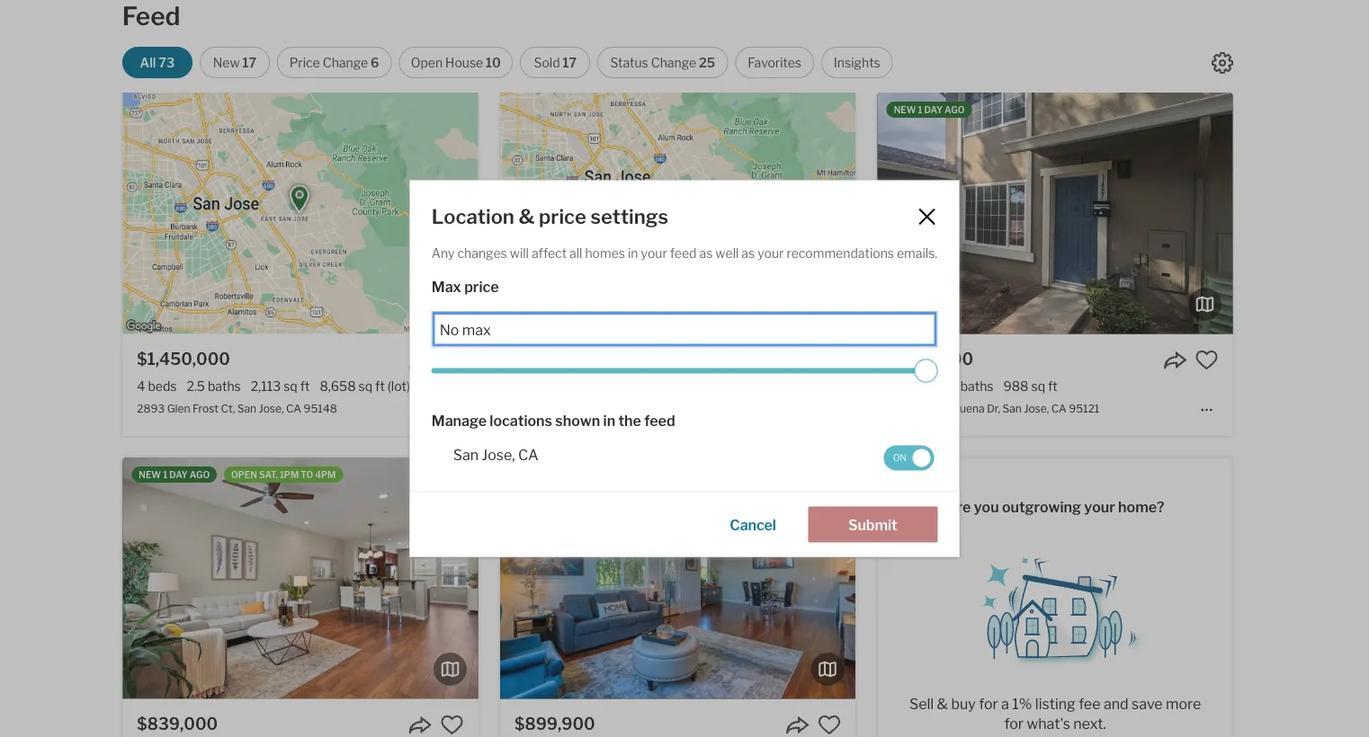 Task type: vqa. For each thing, say whether or not it's contained in the screenshot.
Status Change 25
yes



Task type: locate. For each thing, give the bounding box(es) containing it.
1 vertical spatial day
[[169, 470, 188, 480]]

ca right jose,
[[667, 402, 682, 416]]

1 ft from the left
[[300, 379, 310, 395]]

3 ft from the left
[[1048, 379, 1058, 395]]

0 horizontal spatial new
[[139, 470, 161, 480]]

well
[[716, 246, 739, 262]]

as
[[700, 246, 713, 262], [742, 246, 755, 262]]

1 95121 from the left
[[685, 402, 715, 416]]

0 vertical spatial in
[[628, 246, 638, 262]]

0 vertical spatial favorite button image
[[1196, 349, 1219, 372]]

1 horizontal spatial sq
[[359, 379, 373, 395]]

1 horizontal spatial beds
[[903, 379, 931, 395]]

favorites
[[748, 55, 802, 70]]

beds right 2
[[903, 379, 931, 395]]

san jose, ca
[[453, 447, 539, 464]]

ft
[[300, 379, 310, 395], [375, 379, 385, 395], [1048, 379, 1058, 395]]

& right sell
[[937, 696, 949, 713]]

1 horizontal spatial ft
[[375, 379, 385, 395]]

988 sq ft
[[1004, 379, 1058, 395]]

All radio
[[122, 47, 192, 78]]

1 for $650,000
[[918, 104, 923, 115]]

ago
[[945, 104, 965, 115], [190, 470, 210, 480]]

cancel
[[730, 517, 776, 534]]

1 horizontal spatial san
[[453, 447, 479, 464]]

1 horizontal spatial 1
[[918, 104, 923, 115]]

17 inside sold option
[[563, 55, 577, 70]]

status change 25
[[610, 55, 716, 70]]

2 horizontal spatial jose,
[[1024, 402, 1050, 416]]

home?
[[1119, 499, 1165, 516]]

listing
[[1036, 696, 1076, 713]]

favorite button checkbox
[[440, 714, 464, 737]]

1 vertical spatial &
[[937, 696, 949, 713]]

Insights radio
[[822, 47, 893, 78]]

affect
[[532, 246, 567, 262]]

0 vertical spatial new
[[894, 104, 916, 115]]

0 vertical spatial price
[[539, 204, 587, 229]]

0 vertical spatial 1
[[918, 104, 923, 115]]

2 as from the left
[[742, 246, 755, 262]]

option group
[[122, 47, 893, 78]]

settings
[[591, 204, 669, 229]]

0 vertical spatial feed
[[670, 246, 697, 262]]

17
[[243, 55, 256, 70], [563, 55, 577, 70]]

1 baths from the left
[[208, 379, 241, 395]]

0 horizontal spatial san
[[237, 402, 257, 416]]

Sold radio
[[520, 47, 591, 78]]

1pm
[[280, 470, 299, 480]]

save
[[1132, 696, 1163, 713]]

what's
[[1027, 716, 1071, 733]]

0 vertical spatial &
[[519, 204, 535, 229]]

2 17 from the left
[[563, 55, 577, 70]]

17 right 'sold'
[[563, 55, 577, 70]]

1487
[[892, 402, 918, 416]]

new 1 day ago
[[894, 104, 965, 115], [139, 470, 210, 480]]

0 horizontal spatial jose,
[[259, 402, 284, 416]]

1 horizontal spatial &
[[937, 696, 949, 713]]

san down 988
[[1003, 402, 1022, 416]]

photo of 1487 tierra buena dr, san jose, ca 95121 image
[[878, 93, 1233, 334]]

$1,450,000
[[137, 350, 230, 369]]

jose, down 988 sq ft
[[1024, 402, 1050, 416]]

1 horizontal spatial as
[[742, 246, 755, 262]]

as right well
[[742, 246, 755, 262]]

0 vertical spatial day
[[925, 104, 943, 115]]

more
[[1166, 696, 1202, 713]]

ft left (lot)
[[375, 379, 385, 395]]

0 horizontal spatial 95121
[[685, 402, 715, 416]]

photo of 386 e hedding st, san jose, ca 95112 image
[[500, 458, 856, 699]]

New radio
[[200, 47, 270, 78]]

1.5 baths
[[941, 379, 994, 395]]

1.5
[[941, 379, 958, 395]]

san
[[237, 402, 257, 416], [1003, 402, 1022, 416], [453, 447, 479, 464]]

1 horizontal spatial your
[[758, 246, 784, 262]]

2 95121 from the left
[[1069, 402, 1100, 416]]

feed right the at the left of the page
[[645, 412, 675, 430]]

2 baths from the left
[[961, 379, 994, 395]]

0 horizontal spatial dr,
[[595, 402, 608, 416]]

1 horizontal spatial new 1 day ago
[[894, 104, 965, 115]]

0 horizontal spatial your
[[641, 246, 668, 262]]

buy
[[952, 696, 976, 713]]

0 horizontal spatial new 1 day ago
[[139, 470, 210, 480]]

2893
[[137, 402, 165, 416]]

25
[[699, 55, 716, 70]]

0 horizontal spatial baths
[[208, 379, 241, 395]]

jose, for $1,450,000
[[259, 402, 284, 416]]

1 horizontal spatial in
[[628, 246, 638, 262]]

jose, down 2,113
[[259, 402, 284, 416]]

favorite button checkbox for $1,450,000
[[440, 349, 464, 372]]

your left home?
[[1085, 499, 1116, 516]]

0 horizontal spatial sq
[[284, 379, 298, 395]]

1 change from the left
[[323, 55, 368, 70]]

san right ct,
[[237, 402, 257, 416]]

2 horizontal spatial san
[[1003, 402, 1022, 416]]

17 right new
[[243, 55, 256, 70]]

0 horizontal spatial ft
[[300, 379, 310, 395]]

dr, left san
[[595, 402, 608, 416]]

ca
[[286, 402, 301, 416], [667, 402, 682, 416], [1052, 402, 1067, 416], [518, 447, 539, 464]]

will
[[510, 246, 529, 262]]

1 horizontal spatial new
[[894, 104, 916, 115]]

for left 'a'
[[979, 696, 999, 713]]

4
[[137, 379, 145, 395]]

in left the at the left of the page
[[603, 412, 616, 430]]

beds
[[148, 379, 177, 395], [903, 379, 931, 395]]

to
[[301, 470, 313, 480]]

2.5
[[187, 379, 205, 395]]

san for $1,450,000
[[237, 402, 257, 416]]

your down settings
[[641, 246, 668, 262]]

price
[[539, 204, 587, 229], [464, 278, 499, 296]]

2 sq from the left
[[359, 379, 373, 395]]

change left 6 at top left
[[323, 55, 368, 70]]

1 beds from the left
[[148, 379, 177, 395]]

sold
[[534, 55, 560, 70]]

dr, right buena
[[987, 402, 1001, 416]]

1 17 from the left
[[243, 55, 256, 70]]

Favorites radio
[[736, 47, 814, 78]]

(lot)
[[388, 379, 410, 395]]

& inside sell & buy for a 1% listing fee and save more for what's next.
[[937, 696, 949, 713]]

change
[[323, 55, 368, 70], [651, 55, 697, 70]]

stanhope
[[544, 402, 593, 416]]

1 vertical spatial new 1 day ago
[[139, 470, 210, 480]]

1 vertical spatial feed
[[645, 412, 675, 430]]

your right well
[[758, 246, 784, 262]]

sq right 988
[[1032, 379, 1046, 395]]

0 horizontal spatial day
[[169, 470, 188, 480]]

2 beds
[[892, 379, 931, 395]]

frost
[[193, 402, 219, 416]]

favorite button checkbox for $899,900
[[818, 714, 841, 737]]

8,658 sq ft (lot)
[[320, 379, 410, 395]]

a
[[1002, 696, 1010, 713]]

1 horizontal spatial price
[[539, 204, 587, 229]]

ca down 2,113 sq ft
[[286, 402, 301, 416]]

shown
[[555, 412, 600, 430]]

ft right 988
[[1048, 379, 1058, 395]]

& for sell
[[937, 696, 949, 713]]

0 horizontal spatial favorite button image
[[818, 714, 841, 737]]

1 vertical spatial for
[[1005, 716, 1024, 733]]

baths
[[208, 379, 241, 395], [961, 379, 994, 395]]

as left well
[[700, 246, 713, 262]]

change left 25
[[651, 55, 697, 70]]

1487 tierra buena dr, san jose, ca 95121
[[892, 402, 1100, 416]]

new
[[894, 104, 916, 115], [139, 470, 161, 480]]

price down changes
[[464, 278, 499, 296]]

0 horizontal spatial change
[[323, 55, 368, 70]]

0 vertical spatial ago
[[945, 104, 965, 115]]

favorite button image
[[1196, 349, 1219, 372], [818, 714, 841, 737]]

1 horizontal spatial 95121
[[1069, 402, 1100, 416]]

for down 1%
[[1005, 716, 1024, 733]]

0 horizontal spatial &
[[519, 204, 535, 229]]

0 horizontal spatial ago
[[190, 470, 210, 480]]

baths up buena
[[961, 379, 994, 395]]

dr,
[[595, 402, 608, 416], [987, 402, 1001, 416]]

baths up ct,
[[208, 379, 241, 395]]

1 horizontal spatial 17
[[563, 55, 577, 70]]

sq right 2,113
[[284, 379, 298, 395]]

ft up 95148
[[300, 379, 310, 395]]

0 horizontal spatial beds
[[148, 379, 177, 395]]

favorite button image for $650,000
[[1196, 349, 1219, 372]]

1 horizontal spatial favorite button image
[[1196, 349, 1219, 372]]

95121
[[685, 402, 715, 416], [1069, 402, 1100, 416]]

0 horizontal spatial price
[[464, 278, 499, 296]]

& up will
[[519, 204, 535, 229]]

1 vertical spatial price
[[464, 278, 499, 296]]

in right homes
[[628, 246, 638, 262]]

sq
[[284, 379, 298, 395], [359, 379, 373, 395], [1032, 379, 1046, 395]]

2952 stanhope dr, san jose, ca 95121
[[515, 402, 715, 416]]

manage
[[432, 412, 487, 430]]

change for 6
[[323, 55, 368, 70]]

1 sq from the left
[[284, 379, 298, 395]]

jose,
[[259, 402, 284, 416], [1024, 402, 1050, 416], [482, 447, 515, 464]]

feed left well
[[670, 246, 697, 262]]

0 vertical spatial new 1 day ago
[[894, 104, 965, 115]]

1 horizontal spatial dr,
[[987, 402, 1001, 416]]

17 inside new 'option'
[[243, 55, 256, 70]]

favorite button checkbox
[[440, 349, 464, 372], [818, 349, 841, 372], [1196, 349, 1219, 372], [818, 714, 841, 737]]

2 horizontal spatial ft
[[1048, 379, 1058, 395]]

2.5 baths
[[187, 379, 241, 395]]

Max price slider range field
[[432, 359, 938, 383]]

2 horizontal spatial sq
[[1032, 379, 1046, 395]]

1 vertical spatial ago
[[190, 470, 210, 480]]

favorite button image
[[440, 349, 464, 372], [818, 349, 841, 372], [440, 714, 464, 737]]

3 sq from the left
[[1032, 379, 1046, 395]]

price up all
[[539, 204, 587, 229]]

any changes will affect all homes in your feed as well as your recommendations emails.
[[432, 246, 938, 262]]

0 horizontal spatial in
[[603, 412, 616, 430]]

0 horizontal spatial as
[[700, 246, 713, 262]]

jose, down the locations
[[482, 447, 515, 464]]

favorite button image for $1,450,000
[[440, 349, 464, 372]]

san down the manage
[[453, 447, 479, 464]]

1 horizontal spatial ago
[[945, 104, 965, 115]]

for
[[979, 696, 999, 713], [1005, 716, 1024, 733]]

sell & buy for a 1% listing fee and save more for what's next.
[[910, 696, 1202, 733]]

1 vertical spatial 1
[[163, 470, 167, 480]]

1 horizontal spatial day
[[925, 104, 943, 115]]

0 horizontal spatial 17
[[243, 55, 256, 70]]

sq right 8,658 at the bottom left of the page
[[359, 379, 373, 395]]

san for $650,000
[[1003, 402, 1022, 416]]

0 horizontal spatial for
[[979, 696, 999, 713]]

1 vertical spatial favorite button image
[[818, 714, 841, 737]]

1 horizontal spatial baths
[[961, 379, 994, 395]]

2
[[892, 379, 900, 395]]

open
[[231, 470, 257, 480]]

0 horizontal spatial 1
[[163, 470, 167, 480]]

73
[[159, 55, 175, 70]]

2 beds from the left
[[903, 379, 931, 395]]

open house 10
[[411, 55, 501, 70]]

2 change from the left
[[651, 55, 697, 70]]

1 horizontal spatial change
[[651, 55, 697, 70]]

beds right 4
[[148, 379, 177, 395]]

1 vertical spatial new
[[139, 470, 161, 480]]

ft for $1,450,000
[[300, 379, 310, 395]]

$899,900
[[515, 715, 595, 735]]

are
[[946, 499, 971, 516]]



Task type: describe. For each thing, give the bounding box(es) containing it.
1 dr, from the left
[[595, 402, 608, 416]]

price change 6
[[289, 55, 379, 70]]

tierra
[[920, 402, 950, 416]]

you
[[974, 499, 999, 516]]

any
[[432, 246, 455, 262]]

san
[[611, 402, 634, 416]]

sat,
[[259, 470, 278, 480]]

next.
[[1074, 716, 1107, 733]]

changes
[[458, 246, 507, 262]]

Price Change radio
[[277, 47, 392, 78]]

2952
[[515, 402, 542, 416]]

baths for $1,450,000
[[208, 379, 241, 395]]

1%
[[1013, 696, 1033, 713]]

feed
[[122, 1, 180, 31]]

jose, for $650,000
[[1024, 402, 1050, 416]]

status
[[610, 55, 649, 70]]

6
[[371, 55, 379, 70]]

locations
[[490, 412, 552, 430]]

$650,000
[[892, 350, 974, 369]]

1 as from the left
[[700, 246, 713, 262]]

favorite button checkbox for $925,000
[[818, 349, 841, 372]]

new for $839,000
[[139, 470, 161, 480]]

$839,000
[[137, 715, 218, 735]]

Open House radio
[[399, 47, 513, 78]]

favorite button checkbox for $650,000
[[1196, 349, 1219, 372]]

open
[[411, 55, 443, 70]]

new for $650,000
[[894, 104, 916, 115]]

glen
[[167, 402, 190, 416]]

ca down the locations
[[518, 447, 539, 464]]

1 vertical spatial in
[[603, 412, 616, 430]]

buena
[[953, 402, 985, 416]]

manage locations shown in the feed
[[432, 412, 675, 430]]

max price
[[432, 278, 499, 296]]

are you outgrowing your home?
[[946, 499, 1165, 516]]

location
[[432, 204, 515, 229]]

max
[[432, 278, 461, 296]]

sq for $1,450,000
[[284, 379, 298, 395]]

the
[[619, 412, 642, 430]]

2 ft from the left
[[375, 379, 385, 395]]

ct,
[[221, 402, 235, 416]]

2,113
[[251, 379, 281, 395]]

1 horizontal spatial for
[[1005, 716, 1024, 733]]

ft for $650,000
[[1048, 379, 1058, 395]]

photo of 609 adeline ave, san jose, ca 95136 image
[[123, 458, 478, 699]]

2 horizontal spatial your
[[1085, 499, 1116, 516]]

homes
[[585, 246, 625, 262]]

2 dr, from the left
[[987, 402, 1001, 416]]

favorite button image for $925,000
[[818, 349, 841, 372]]

cancel button
[[708, 507, 794, 543]]

outgrowing
[[1002, 499, 1082, 516]]

sell
[[910, 696, 934, 713]]

17 for new 17
[[243, 55, 256, 70]]

Max price input text field
[[440, 321, 930, 339]]

house
[[446, 55, 483, 70]]

0 vertical spatial for
[[979, 696, 999, 713]]

all 73
[[140, 55, 175, 70]]

95148
[[304, 402, 337, 416]]

2893 glen frost ct, san jose, ca 95148
[[137, 402, 337, 416]]

4 beds
[[137, 379, 177, 395]]

location & price settings
[[432, 204, 669, 229]]

day for $839,000
[[169, 470, 188, 480]]

4pm
[[315, 470, 336, 480]]

change for 25
[[651, 55, 697, 70]]

8,658
[[320, 379, 356, 395]]

$925,000
[[515, 350, 595, 369]]

option group containing all
[[122, 47, 893, 78]]

& for location
[[519, 204, 535, 229]]

new 1 day ago for $839,000
[[139, 470, 210, 480]]

10
[[486, 55, 501, 70]]

all
[[570, 246, 583, 262]]

open sat, 1pm to 4pm
[[231, 470, 336, 480]]

favorite button image for $899,900
[[818, 714, 841, 737]]

17 for sold 17
[[563, 55, 577, 70]]

jose,
[[636, 402, 665, 416]]

day for $650,000
[[925, 104, 943, 115]]

new
[[213, 55, 240, 70]]

1 horizontal spatial jose,
[[482, 447, 515, 464]]

favorite button image for $839,000
[[440, 714, 464, 737]]

sold 17
[[534, 55, 577, 70]]

2952 stanhope dr, san jose, ca 95121 image
[[500, 93, 856, 334]]

all
[[140, 55, 156, 70]]

ago for $839,000
[[190, 470, 210, 480]]

ago for $650,000
[[945, 104, 965, 115]]

insights
[[834, 55, 881, 70]]

baths for $650,000
[[961, 379, 994, 395]]

2893 glen frost ct, san jose, ca 95148 image
[[123, 93, 478, 334]]

ca down 988 sq ft
[[1052, 402, 1067, 416]]

1 for $839,000
[[163, 470, 167, 480]]

an image of a house image
[[966, 545, 1146, 667]]

recommendations
[[787, 246, 894, 262]]

new 1 day ago for $650,000
[[894, 104, 965, 115]]

new 17
[[213, 55, 256, 70]]

sq for $650,000
[[1032, 379, 1046, 395]]

beds for $650,000
[[903, 379, 931, 395]]

988
[[1004, 379, 1029, 395]]

price
[[289, 55, 320, 70]]

Status Change radio
[[598, 47, 728, 78]]

emails.
[[897, 246, 938, 262]]

2,113 sq ft
[[251, 379, 310, 395]]

and
[[1104, 696, 1129, 713]]

beds for $1,450,000
[[148, 379, 177, 395]]

fee
[[1079, 696, 1101, 713]]



